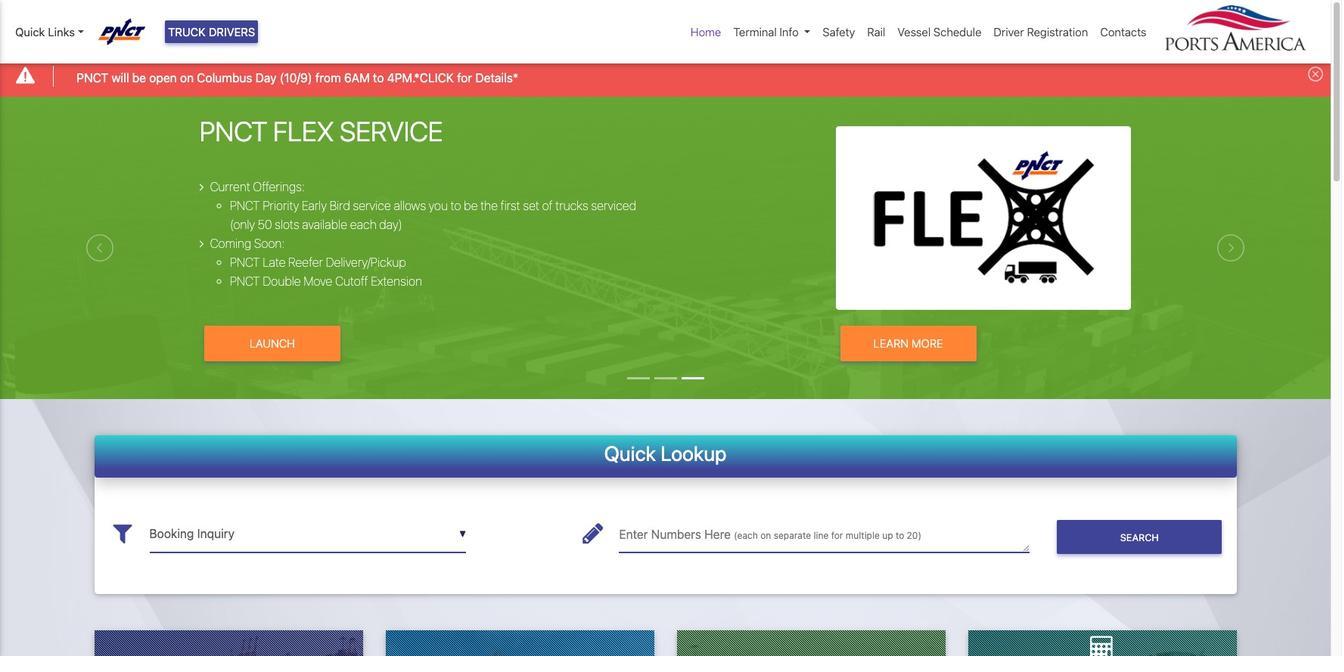 Task type: describe. For each thing, give the bounding box(es) containing it.
move
[[304, 275, 332, 288]]

pnct inside 'link'
[[77, 71, 108, 84]]

schedule
[[934, 25, 982, 39]]

here
[[704, 528, 731, 542]]

service
[[353, 199, 391, 213]]

driver registration link
[[988, 17, 1094, 46]]

home
[[691, 25, 721, 39]]

on for separate
[[761, 530, 771, 542]]

learn more
[[874, 337, 943, 350]]

learn more link
[[840, 326, 977, 361]]

rail
[[867, 25, 885, 39]]

allows
[[394, 199, 426, 213]]

be inside current offerings: pnct priority early bird service allows you to be the first set of trucks serviced (only 50 slots available each day)
[[464, 199, 478, 213]]

quick for quick lookup
[[604, 442, 656, 466]]

offerings:
[[253, 180, 305, 194]]

more
[[912, 337, 943, 350]]

day
[[255, 71, 277, 84]]

soon:
[[254, 237, 285, 251]]

truck
[[168, 25, 206, 39]]

terminal
[[733, 25, 777, 39]]

(only
[[230, 218, 255, 232]]

quick links link
[[15, 23, 84, 40]]

slots
[[275, 218, 299, 232]]

on for columbus
[[180, 71, 194, 84]]

to inside current offerings: pnct priority early bird service allows you to be the first set of trucks serviced (only 50 slots available each day)
[[451, 199, 461, 213]]

learn
[[874, 337, 909, 350]]

home link
[[685, 17, 727, 46]]

late
[[263, 256, 286, 269]]

terminal info
[[733, 25, 799, 39]]

pnct left double
[[230, 275, 260, 288]]

up
[[882, 530, 893, 542]]

launch
[[250, 337, 295, 350]]

numbers
[[651, 528, 701, 542]]

delivery/pickup
[[326, 256, 406, 269]]

contacts
[[1100, 25, 1147, 39]]

reefer
[[288, 256, 323, 269]]

open
[[149, 71, 177, 84]]

multiple
[[846, 530, 880, 542]]

coming
[[210, 237, 251, 251]]

contacts link
[[1094, 17, 1153, 46]]

you
[[429, 199, 448, 213]]

quick for quick links
[[15, 25, 45, 39]]

extension
[[371, 275, 422, 288]]

rail link
[[861, 17, 891, 46]]

current offerings: pnct priority early bird service allows you to be the first set of trucks serviced (only 50 slots available each day)
[[210, 180, 636, 232]]

bird
[[330, 199, 350, 213]]

terminal info link
[[727, 17, 817, 46]]

safety
[[823, 25, 855, 39]]

pnct will be open on columbus day (10/9) from 6am to 4pm.*click for details*
[[77, 71, 518, 84]]

each
[[350, 218, 376, 232]]

vessel schedule link
[[891, 17, 988, 46]]

available
[[302, 218, 347, 232]]

day)
[[379, 218, 402, 232]]

double
[[263, 275, 301, 288]]

angle right image for current
[[200, 181, 204, 193]]

info
[[780, 25, 799, 39]]



Task type: locate. For each thing, give the bounding box(es) containing it.
from
[[315, 71, 341, 84]]

2 horizontal spatial to
[[896, 530, 904, 542]]

for left details* at the top left
[[457, 71, 472, 84]]

1 angle right image from the top
[[200, 181, 204, 193]]

1 vertical spatial be
[[464, 199, 478, 213]]

line
[[814, 530, 829, 542]]

registration
[[1027, 25, 1088, 39]]

on inside 'link'
[[180, 71, 194, 84]]

0 vertical spatial for
[[457, 71, 472, 84]]

to right the 6am
[[373, 71, 384, 84]]

first
[[501, 199, 520, 213]]

20)
[[907, 530, 922, 542]]

pnct left will at the top left
[[77, 71, 108, 84]]

0 horizontal spatial for
[[457, 71, 472, 84]]

0 horizontal spatial quick
[[15, 25, 45, 39]]

1 vertical spatial angle right image
[[200, 238, 204, 250]]

the
[[481, 199, 498, 213]]

driver
[[994, 25, 1024, 39]]

0 horizontal spatial on
[[180, 71, 194, 84]]

50
[[258, 218, 272, 232]]

pnct will be open on columbus day (10/9) from 6am to 4pm.*click for details* link
[[77, 69, 518, 87]]

current
[[210, 180, 250, 194]]

be inside 'link'
[[132, 71, 146, 84]]

pnct flex service
[[200, 115, 443, 147]]

pnct will be open on columbus day (10/9) from 6am to 4pm.*click for details* alert
[[0, 56, 1331, 97]]

separate
[[774, 530, 811, 542]]

1 vertical spatial to
[[451, 199, 461, 213]]

close image
[[1308, 67, 1323, 82]]

vessel schedule
[[898, 25, 982, 39]]

set
[[523, 199, 539, 213]]

1 horizontal spatial be
[[464, 199, 478, 213]]

flexible service image
[[0, 97, 1331, 484]]

will
[[111, 71, 129, 84]]

2 vertical spatial to
[[896, 530, 904, 542]]

trucks
[[556, 199, 588, 213]]

to inside enter numbers here (each on separate line for multiple up to 20)
[[896, 530, 904, 542]]

1 horizontal spatial to
[[451, 199, 461, 213]]

safety link
[[817, 17, 861, 46]]

pnct inside current offerings: pnct priority early bird service allows you to be the first set of trucks serviced (only 50 slots available each day)
[[230, 199, 260, 213]]

pnct down columbus
[[200, 115, 267, 147]]

driver registration
[[994, 25, 1088, 39]]

priority
[[263, 199, 299, 213]]

search button
[[1057, 521, 1222, 555]]

4pm.*click
[[387, 71, 454, 84]]

on
[[180, 71, 194, 84], [761, 530, 771, 542]]

for right line
[[831, 530, 843, 542]]

1 vertical spatial quick
[[604, 442, 656, 466]]

angle right image for coming
[[200, 238, 204, 250]]

0 vertical spatial quick
[[15, 25, 45, 39]]

▼
[[459, 529, 466, 540]]

launch button
[[204, 326, 340, 361]]

0 vertical spatial to
[[373, 71, 384, 84]]

links
[[48, 25, 75, 39]]

on right the open
[[180, 71, 194, 84]]

quick lookup
[[604, 442, 727, 466]]

on inside enter numbers here (each on separate line for multiple up to 20)
[[761, 530, 771, 542]]

angle right image
[[200, 181, 204, 193], [200, 238, 204, 250]]

pnct up (only on the top of the page
[[230, 199, 260, 213]]

truck drivers
[[168, 25, 255, 39]]

0 horizontal spatial to
[[373, 71, 384, 84]]

0 horizontal spatial be
[[132, 71, 146, 84]]

flex
[[273, 115, 334, 147]]

details*
[[475, 71, 518, 84]]

1 horizontal spatial quick
[[604, 442, 656, 466]]

angle right image left current
[[200, 181, 204, 193]]

0 vertical spatial angle right image
[[200, 181, 204, 193]]

pnct down coming
[[230, 256, 260, 269]]

coming soon: pnct late reefer delivery/pickup pnct double move cutoff extension
[[210, 237, 422, 288]]

service
[[340, 115, 443, 147]]

to right you
[[451, 199, 461, 213]]

to
[[373, 71, 384, 84], [451, 199, 461, 213], [896, 530, 904, 542]]

enter numbers here (each on separate line for multiple up to 20)
[[619, 528, 922, 542]]

enter
[[619, 528, 648, 542]]

quick links
[[15, 25, 75, 39]]

2 angle right image from the top
[[200, 238, 204, 250]]

on right (each
[[761, 530, 771, 542]]

0 vertical spatial be
[[132, 71, 146, 84]]

be right will at the top left
[[132, 71, 146, 84]]

quick left lookup
[[604, 442, 656, 466]]

be
[[132, 71, 146, 84], [464, 199, 478, 213]]

early
[[302, 199, 327, 213]]

vessel
[[898, 25, 931, 39]]

1 vertical spatial on
[[761, 530, 771, 542]]

to for pnct will be open on columbus day (10/9) from 6am to 4pm.*click for details*
[[373, 71, 384, 84]]

serviced
[[591, 199, 636, 213]]

be left the
[[464, 199, 478, 213]]

0 vertical spatial on
[[180, 71, 194, 84]]

1 horizontal spatial for
[[831, 530, 843, 542]]

search
[[1120, 533, 1159, 544]]

to right up
[[896, 530, 904, 542]]

to for enter numbers here (each on separate line for multiple up to 20)
[[896, 530, 904, 542]]

of
[[542, 199, 553, 213]]

(each
[[734, 530, 758, 542]]

cutoff
[[335, 275, 368, 288]]

for
[[457, 71, 472, 84], [831, 530, 843, 542]]

quick
[[15, 25, 45, 39], [604, 442, 656, 466]]

angle right image left coming
[[200, 238, 204, 250]]

1 vertical spatial for
[[831, 530, 843, 542]]

quick left links
[[15, 25, 45, 39]]

lookup
[[660, 442, 727, 466]]

1 horizontal spatial on
[[761, 530, 771, 542]]

to inside 'link'
[[373, 71, 384, 84]]

for inside enter numbers here (each on separate line for multiple up to 20)
[[831, 530, 843, 542]]

pnct
[[77, 71, 108, 84], [200, 115, 267, 147], [230, 199, 260, 213], [230, 256, 260, 269], [230, 275, 260, 288]]

6am
[[344, 71, 370, 84]]

None text field
[[149, 516, 466, 553], [619, 516, 1030, 553], [149, 516, 466, 553], [619, 516, 1030, 553]]

truck drivers link
[[165, 20, 258, 43]]

columbus
[[197, 71, 252, 84]]

drivers
[[209, 25, 255, 39]]

for inside 'link'
[[457, 71, 472, 84]]

(10/9)
[[280, 71, 312, 84]]



Task type: vqa. For each thing, say whether or not it's contained in the screenshot.
from
yes



